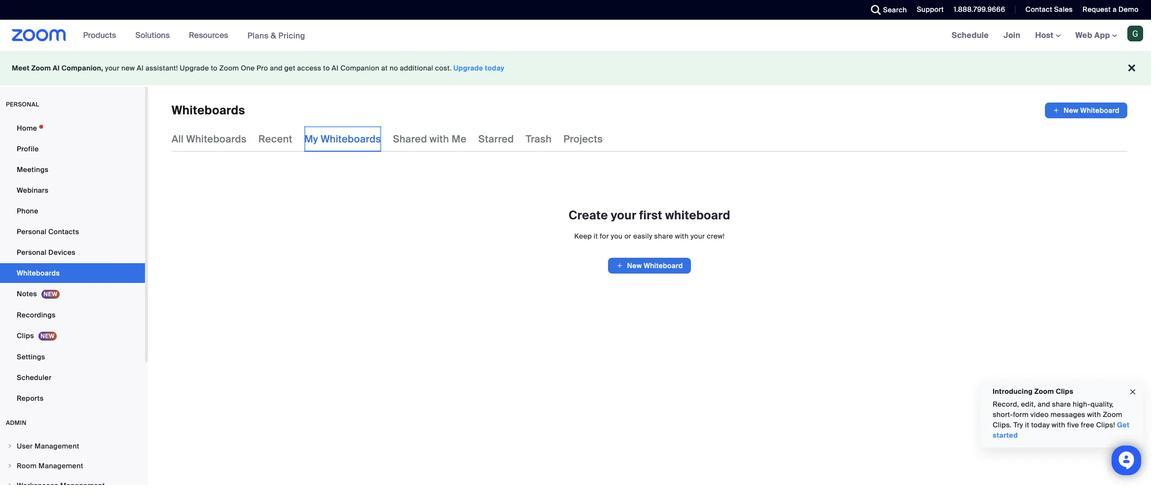 Task type: describe. For each thing, give the bounding box(es) containing it.
support
[[917, 5, 944, 14]]

whiteboards right "my"
[[321, 133, 381, 146]]

meetings link
[[0, 160, 145, 180]]

personal
[[6, 101, 39, 109]]

web app
[[1076, 30, 1110, 40]]

whiteboards application
[[172, 103, 1128, 118]]

add image
[[616, 261, 623, 271]]

products button
[[83, 20, 121, 51]]

messages
[[1051, 410, 1086, 419]]

assistant!
[[146, 64, 178, 73]]

home link
[[0, 118, 145, 138]]

notes
[[17, 290, 37, 298]]

access
[[297, 64, 321, 73]]

me
[[452, 133, 467, 146]]

right image
[[7, 443, 13, 449]]

projects
[[564, 133, 603, 146]]

demo
[[1119, 5, 1139, 14]]

1 vertical spatial your
[[611, 208, 637, 223]]

recordings
[[17, 311, 56, 320]]

today inside meet zoom ai companion, footer
[[485, 64, 505, 73]]

sales
[[1054, 5, 1073, 14]]

additional
[[400, 64, 433, 73]]

new
[[121, 64, 135, 73]]

search button
[[864, 0, 910, 20]]

for
[[600, 232, 609, 241]]

today inside record, edit, and share high-quality, short-form video messages with zoom clips. try it today with five free clips!
[[1032, 421, 1050, 430]]

home
[[17, 124, 37, 133]]

user
[[17, 442, 33, 451]]

notes link
[[0, 284, 145, 304]]

banner containing products
[[0, 20, 1151, 52]]

host
[[1036, 30, 1056, 40]]

0 vertical spatial share
[[654, 232, 673, 241]]

0 vertical spatial new whiteboard button
[[1045, 103, 1128, 118]]

solutions
[[135, 30, 170, 40]]

starred
[[479, 133, 514, 146]]

management for user management
[[35, 442, 79, 451]]

2 ai from the left
[[137, 64, 144, 73]]

1.888.799.9666
[[954, 5, 1006, 14]]

close image
[[1129, 387, 1137, 398]]

schedule link
[[945, 20, 997, 51]]

clips inside the personal menu menu
[[17, 332, 34, 340]]

one
[[241, 64, 255, 73]]

and inside meet zoom ai companion, footer
[[270, 64, 283, 73]]

webinars link
[[0, 181, 145, 200]]

form
[[1013, 410, 1029, 419]]

all
[[172, 133, 184, 146]]

free
[[1081, 421, 1095, 430]]

phone
[[17, 207, 38, 216]]

devices
[[48, 248, 75, 257]]

2 to from the left
[[323, 64, 330, 73]]

admin menu menu
[[0, 437, 145, 485]]

with down whiteboard
[[675, 232, 689, 241]]

new whiteboard for add image
[[1064, 106, 1120, 115]]

create your first whiteboard
[[569, 208, 731, 223]]

companion
[[341, 64, 379, 73]]

personal contacts
[[17, 227, 79, 236]]

short-
[[993, 410, 1013, 419]]

whiteboards inside the personal menu menu
[[17, 269, 60, 278]]

settings link
[[0, 347, 145, 367]]

whiteboards inside application
[[172, 103, 245, 118]]

no
[[390, 64, 398, 73]]

phone link
[[0, 201, 145, 221]]

zoom left one
[[219, 64, 239, 73]]

whiteboard
[[665, 208, 731, 223]]

schedule
[[952, 30, 989, 40]]

high-
[[1073, 400, 1091, 409]]

contact
[[1026, 5, 1053, 14]]

room management menu item
[[0, 457, 145, 476]]

five
[[1068, 421, 1079, 430]]

search
[[883, 5, 907, 14]]

join
[[1004, 30, 1021, 40]]

trash
[[526, 133, 552, 146]]

zoom up the edit,
[[1035, 387, 1054, 396]]

crew!
[[707, 232, 725, 241]]

get
[[1117, 421, 1130, 430]]

clips.
[[993, 421, 1012, 430]]

and inside record, edit, and share high-quality, short-form video messages with zoom clips. try it today with five free clips!
[[1038, 400, 1051, 409]]

meet zoom ai companion, footer
[[0, 51, 1151, 85]]

share inside record, edit, and share high-quality, short-form video messages with zoom clips. try it today with five free clips!
[[1052, 400, 1071, 409]]

profile link
[[0, 139, 145, 159]]

2 upgrade from the left
[[454, 64, 483, 73]]

get
[[284, 64, 295, 73]]

started
[[993, 431, 1018, 440]]

1 upgrade from the left
[[180, 64, 209, 73]]

shared with me
[[393, 133, 467, 146]]

personal devices link
[[0, 243, 145, 262]]

video
[[1031, 410, 1049, 419]]

create
[[569, 208, 608, 223]]

all whiteboards
[[172, 133, 247, 146]]

companion,
[[61, 64, 103, 73]]

recent
[[259, 133, 292, 146]]



Task type: locate. For each thing, give the bounding box(es) containing it.
introducing
[[993, 387, 1033, 396]]

new whiteboard
[[1064, 106, 1120, 115], [627, 261, 683, 270]]

1 vertical spatial it
[[1025, 421, 1030, 430]]

it
[[594, 232, 598, 241], [1025, 421, 1030, 430]]

personal down personal contacts
[[17, 248, 47, 257]]

with inside tabs of all whiteboard page tab list
[[430, 133, 449, 146]]

0 horizontal spatial upgrade
[[180, 64, 209, 73]]

ai
[[53, 64, 60, 73], [137, 64, 144, 73], [332, 64, 339, 73]]

menu item
[[0, 477, 145, 485]]

personal contacts link
[[0, 222, 145, 242]]

resources button
[[189, 20, 233, 51]]

with up free
[[1088, 410, 1101, 419]]

with
[[430, 133, 449, 146], [675, 232, 689, 241], [1088, 410, 1101, 419], [1052, 421, 1066, 430]]

host button
[[1036, 30, 1061, 40]]

to right access
[[323, 64, 330, 73]]

whiteboards down "personal devices"
[[17, 269, 60, 278]]

whiteboards link
[[0, 263, 145, 283]]

1 ai from the left
[[53, 64, 60, 73]]

app
[[1095, 30, 1110, 40]]

first
[[639, 208, 663, 223]]

profile
[[17, 145, 39, 153]]

you
[[611, 232, 623, 241]]

whiteboard right add image
[[1081, 106, 1120, 115]]

keep it for you or easily share with your crew!
[[574, 232, 725, 241]]

your left crew!
[[691, 232, 705, 241]]

0 vertical spatial right image
[[7, 463, 13, 469]]

right image
[[7, 463, 13, 469], [7, 483, 13, 485]]

plans
[[247, 30, 269, 41]]

right image down right image
[[7, 483, 13, 485]]

contact sales
[[1026, 5, 1073, 14]]

solutions button
[[135, 20, 174, 51]]

0 vertical spatial whiteboard
[[1081, 106, 1120, 115]]

my
[[304, 133, 318, 146]]

0 vertical spatial today
[[485, 64, 505, 73]]

pro
[[257, 64, 268, 73]]

0 horizontal spatial ai
[[53, 64, 60, 73]]

0 horizontal spatial new whiteboard button
[[608, 258, 691, 274]]

quality,
[[1091, 400, 1114, 409]]

1 vertical spatial share
[[1052, 400, 1071, 409]]

get started
[[993, 421, 1130, 440]]

your up or
[[611, 208, 637, 223]]

clips link
[[0, 326, 145, 346]]

it inside record, edit, and share high-quality, short-form video messages with zoom clips. try it today with five free clips!
[[1025, 421, 1030, 430]]

new right add image
[[1064, 106, 1079, 115]]

zoom inside record, edit, and share high-quality, short-form video messages with zoom clips. try it today with five free clips!
[[1103, 410, 1123, 419]]

request a demo link
[[1076, 0, 1151, 20], [1083, 5, 1139, 14]]

room management
[[17, 462, 83, 471]]

1 vertical spatial right image
[[7, 483, 13, 485]]

1 horizontal spatial your
[[611, 208, 637, 223]]

new for add image
[[1064, 106, 1079, 115]]

request
[[1083, 5, 1111, 14]]

1 personal from the top
[[17, 227, 47, 236]]

record, edit, and share high-quality, short-form video messages with zoom clips. try it today with five free clips!
[[993, 400, 1123, 430]]

1 horizontal spatial today
[[1032, 421, 1050, 430]]

meet
[[12, 64, 30, 73]]

0 vertical spatial new whiteboard
[[1064, 106, 1120, 115]]

and up the video
[[1038, 400, 1051, 409]]

0 vertical spatial personal
[[17, 227, 47, 236]]

cost.
[[435, 64, 452, 73]]

0 vertical spatial it
[[594, 232, 598, 241]]

management up the room management
[[35, 442, 79, 451]]

0 horizontal spatial your
[[105, 64, 120, 73]]

1 horizontal spatial new whiteboard button
[[1045, 103, 1128, 118]]

your left new
[[105, 64, 120, 73]]

zoom up clips!
[[1103, 410, 1123, 419]]

easily
[[633, 232, 653, 241]]

meet zoom ai companion, your new ai assistant! upgrade to zoom one pro and get access to ai companion at no additional cost. upgrade today
[[12, 64, 505, 73]]

1 vertical spatial whiteboard
[[644, 261, 683, 270]]

2 horizontal spatial ai
[[332, 64, 339, 73]]

plans & pricing
[[247, 30, 305, 41]]

request a demo
[[1083, 5, 1139, 14]]

ai right new
[[137, 64, 144, 73]]

edit,
[[1021, 400, 1036, 409]]

personal for personal devices
[[17, 248, 47, 257]]

my whiteboards
[[304, 133, 381, 146]]

0 horizontal spatial share
[[654, 232, 673, 241]]

new
[[1064, 106, 1079, 115], [627, 261, 642, 270]]

to
[[211, 64, 218, 73], [323, 64, 330, 73]]

clips!
[[1097, 421, 1116, 430]]

room
[[17, 462, 37, 471]]

shared
[[393, 133, 427, 146]]

new right add icon
[[627, 261, 642, 270]]

1 horizontal spatial share
[[1052, 400, 1071, 409]]

personal down phone
[[17, 227, 47, 236]]

personal for personal contacts
[[17, 227, 47, 236]]

0 vertical spatial and
[[270, 64, 283, 73]]

user management
[[17, 442, 79, 451]]

with left me
[[430, 133, 449, 146]]

share up messages
[[1052, 400, 1071, 409]]

contacts
[[48, 227, 79, 236]]

and left get
[[270, 64, 283, 73]]

1 vertical spatial personal
[[17, 248, 47, 257]]

ai left companion,
[[53, 64, 60, 73]]

management inside menu item
[[39, 462, 83, 471]]

user management menu item
[[0, 437, 145, 456]]

right image inside room management menu item
[[7, 463, 13, 469]]

reports
[[17, 394, 44, 403]]

management inside menu item
[[35, 442, 79, 451]]

3 ai from the left
[[332, 64, 339, 73]]

1 horizontal spatial to
[[323, 64, 330, 73]]

meetings navigation
[[945, 20, 1151, 52]]

your inside meet zoom ai companion, footer
[[105, 64, 120, 73]]

1 vertical spatial clips
[[1056, 387, 1074, 396]]

personal menu menu
[[0, 118, 145, 409]]

right image left room
[[7, 463, 13, 469]]

0 horizontal spatial today
[[485, 64, 505, 73]]

share
[[654, 232, 673, 241], [1052, 400, 1071, 409]]

whiteboards
[[172, 103, 245, 118], [186, 133, 247, 146], [321, 133, 381, 146], [17, 269, 60, 278]]

0 horizontal spatial clips
[[17, 332, 34, 340]]

upgrade right cost.
[[454, 64, 483, 73]]

personal devices
[[17, 248, 75, 257]]

web app button
[[1076, 30, 1117, 40]]

1 vertical spatial management
[[39, 462, 83, 471]]

1 horizontal spatial and
[[1038, 400, 1051, 409]]

2 horizontal spatial your
[[691, 232, 705, 241]]

add image
[[1053, 106, 1060, 115]]

or
[[625, 232, 632, 241]]

2 vertical spatial your
[[691, 232, 705, 241]]

2 right image from the top
[[7, 483, 13, 485]]

webinars
[[17, 186, 48, 195]]

&
[[271, 30, 276, 41]]

whiteboards up all whiteboards
[[172, 103, 245, 118]]

whiteboards right "all"
[[186, 133, 247, 146]]

clips up settings
[[17, 332, 34, 340]]

1 vertical spatial new whiteboard
[[627, 261, 683, 270]]

pricing
[[278, 30, 305, 41]]

product information navigation
[[76, 20, 313, 52]]

banner
[[0, 20, 1151, 52]]

0 horizontal spatial whiteboard
[[644, 261, 683, 270]]

profile picture image
[[1128, 26, 1144, 41]]

0 horizontal spatial to
[[211, 64, 218, 73]]

0 horizontal spatial it
[[594, 232, 598, 241]]

with down messages
[[1052, 421, 1066, 430]]

record,
[[993, 400, 1019, 409]]

ai left companion
[[332, 64, 339, 73]]

zoom right meet
[[31, 64, 51, 73]]

a
[[1113, 5, 1117, 14]]

1 horizontal spatial clips
[[1056, 387, 1074, 396]]

0 vertical spatial clips
[[17, 332, 34, 340]]

1 horizontal spatial it
[[1025, 421, 1030, 430]]

join link
[[997, 20, 1028, 51]]

scheduler
[[17, 373, 52, 382]]

zoom
[[31, 64, 51, 73], [219, 64, 239, 73], [1035, 387, 1054, 396], [1103, 410, 1123, 419]]

products
[[83, 30, 116, 40]]

resources
[[189, 30, 228, 40]]

0 horizontal spatial new
[[627, 261, 642, 270]]

it right try
[[1025, 421, 1030, 430]]

scheduler link
[[0, 368, 145, 388]]

upgrade down "product information" navigation
[[180, 64, 209, 73]]

management down user management menu item
[[39, 462, 83, 471]]

whiteboard for add icon
[[644, 261, 683, 270]]

1 horizontal spatial new whiteboard
[[1064, 106, 1120, 115]]

1 right image from the top
[[7, 463, 13, 469]]

whiteboard inside application
[[1081, 106, 1120, 115]]

whiteboard for add image
[[1081, 106, 1120, 115]]

whiteboard down keep it for you or easily share with your crew!
[[644, 261, 683, 270]]

try
[[1014, 421, 1024, 430]]

upgrade today link
[[454, 64, 505, 73]]

tabs of all whiteboard page tab list
[[172, 126, 603, 152]]

1 horizontal spatial upgrade
[[454, 64, 483, 73]]

1 horizontal spatial ai
[[137, 64, 144, 73]]

management for room management
[[39, 462, 83, 471]]

at
[[381, 64, 388, 73]]

new whiteboard for add icon
[[627, 261, 683, 270]]

share right "easily"
[[654, 232, 673, 241]]

1 vertical spatial today
[[1032, 421, 1050, 430]]

clips up high-
[[1056, 387, 1074, 396]]

new inside whiteboards application
[[1064, 106, 1079, 115]]

personal inside "link"
[[17, 248, 47, 257]]

new whiteboard down keep it for you or easily share with your crew!
[[627, 261, 683, 270]]

1 vertical spatial new whiteboard button
[[608, 258, 691, 274]]

1 horizontal spatial new
[[1064, 106, 1079, 115]]

to down resources "dropdown button"
[[211, 64, 218, 73]]

recordings link
[[0, 305, 145, 325]]

new for add icon
[[627, 261, 642, 270]]

it left for
[[594, 232, 598, 241]]

2 personal from the top
[[17, 248, 47, 257]]

support link
[[910, 0, 947, 20], [917, 5, 944, 14]]

0 vertical spatial management
[[35, 442, 79, 451]]

zoom logo image
[[12, 29, 66, 41]]

1 vertical spatial new
[[627, 261, 642, 270]]

0 vertical spatial new
[[1064, 106, 1079, 115]]

admin
[[6, 419, 27, 427]]

1 to from the left
[[211, 64, 218, 73]]

new whiteboard button
[[1045, 103, 1128, 118], [608, 258, 691, 274]]

new whiteboard right add image
[[1064, 106, 1120, 115]]

1 vertical spatial and
[[1038, 400, 1051, 409]]

web
[[1076, 30, 1093, 40]]

1 horizontal spatial whiteboard
[[1081, 106, 1120, 115]]

0 horizontal spatial new whiteboard
[[627, 261, 683, 270]]

0 vertical spatial your
[[105, 64, 120, 73]]

0 horizontal spatial and
[[270, 64, 283, 73]]

new whiteboard inside whiteboards application
[[1064, 106, 1120, 115]]

1.888.799.9666 button
[[947, 0, 1008, 20], [954, 5, 1006, 14]]



Task type: vqa. For each thing, say whether or not it's contained in the screenshot.
All Whiteboards in the left top of the page
yes



